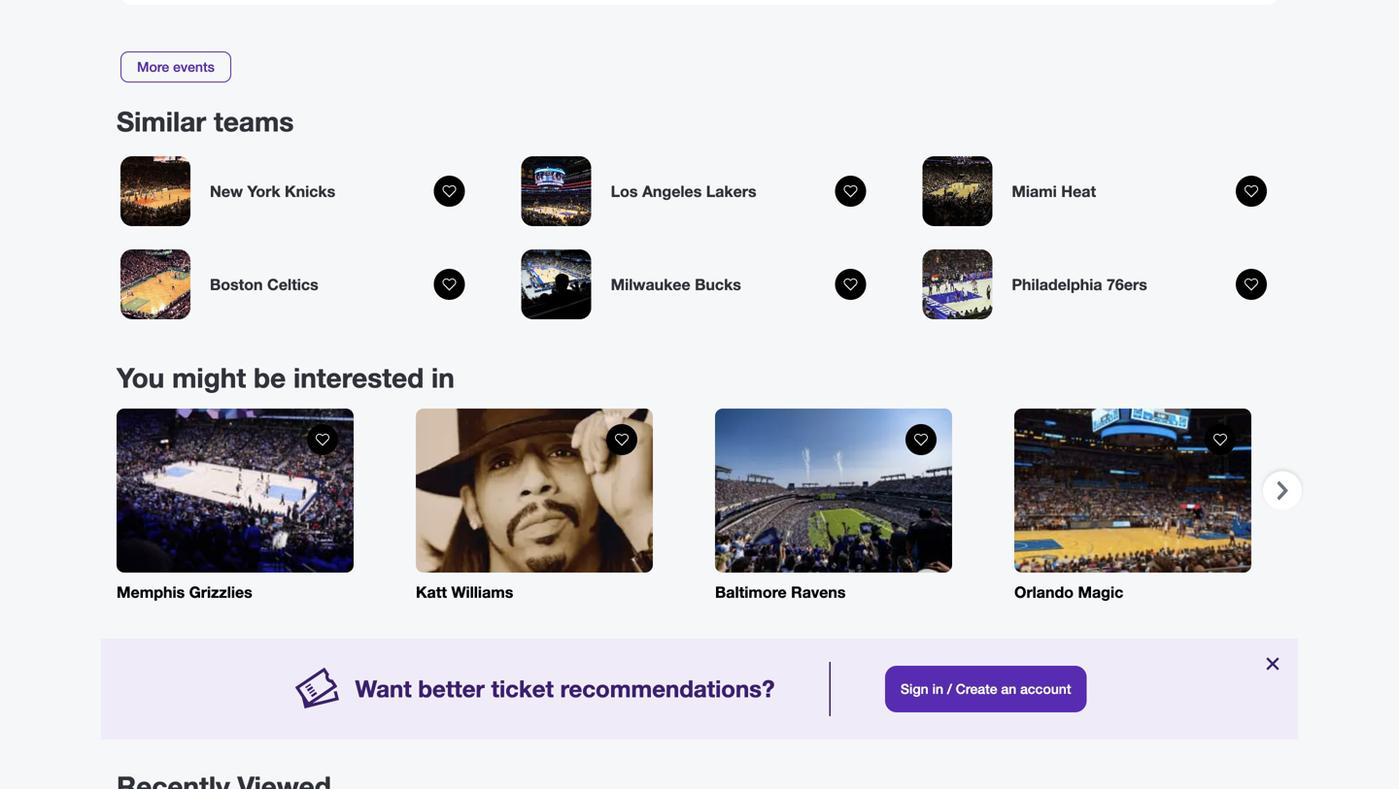 Task type: vqa. For each thing, say whether or not it's contained in the screenshot.
More events
yes



Task type: locate. For each thing, give the bounding box(es) containing it.
/
[[947, 681, 952, 697]]

in left /
[[932, 681, 944, 697]]

in right interested
[[431, 361, 455, 394]]

1 vertical spatial in
[[932, 681, 944, 697]]

los
[[611, 182, 638, 200]]

want better ticket recommendations?
[[355, 675, 775, 703]]

0 vertical spatial in
[[431, 361, 455, 394]]

orlando magic
[[1014, 583, 1124, 602]]

baltimore
[[715, 583, 787, 602]]

sign in / create an account
[[901, 681, 1071, 697]]

miami
[[1012, 182, 1057, 200]]

ticket
[[491, 675, 554, 703]]

boston
[[210, 275, 263, 294]]

boston celtics link
[[117, 246, 481, 323]]

boston celtics
[[210, 275, 318, 294]]

knicks
[[285, 182, 335, 200]]

76ers
[[1107, 275, 1147, 294]]

memphis grizzlies link
[[117, 409, 354, 604]]

sign in / create an account link
[[885, 666, 1087, 713]]

better
[[418, 675, 485, 703]]

celtics
[[267, 275, 318, 294]]

teams
[[214, 105, 294, 137]]

milwaukee bucks link
[[518, 246, 882, 323]]

account
[[1020, 681, 1071, 697]]

in inside button
[[932, 681, 944, 697]]

in
[[431, 361, 455, 394], [932, 681, 944, 697]]

recommendations?
[[560, 675, 775, 703]]

miami heat
[[1012, 182, 1096, 200]]

1 horizontal spatial in
[[932, 681, 944, 697]]

ravens
[[791, 583, 846, 602]]

events
[[173, 59, 215, 75]]

philadelphia
[[1012, 275, 1102, 294]]

miami heat link
[[919, 152, 1283, 230]]

philadelphia 76ers
[[1012, 275, 1147, 294]]

new york knicks link
[[117, 152, 481, 230]]

0 horizontal spatial in
[[431, 361, 455, 394]]

magic
[[1078, 583, 1124, 602]]

baltimore ravens
[[715, 583, 846, 602]]

be
[[254, 361, 286, 394]]



Task type: describe. For each thing, give the bounding box(es) containing it.
philadelphia 76ers link
[[919, 246, 1283, 323]]

new
[[210, 182, 243, 200]]

katt
[[416, 583, 447, 602]]

might
[[172, 361, 246, 394]]

you might be interested in
[[117, 361, 455, 394]]

york
[[247, 182, 280, 200]]

memphis grizzlies
[[117, 583, 252, 602]]

heat
[[1061, 182, 1096, 200]]

sign
[[901, 681, 929, 697]]

you
[[117, 361, 164, 394]]

new york knicks
[[210, 182, 335, 200]]

more events button
[[120, 51, 231, 82]]

bucks
[[695, 275, 741, 294]]

los angeles lakers
[[611, 182, 757, 200]]

lakers
[[706, 182, 757, 200]]

similar teams
[[117, 105, 294, 137]]

create
[[956, 681, 997, 697]]

similar
[[117, 105, 206, 137]]

more events
[[137, 59, 215, 75]]

want
[[355, 675, 412, 703]]

orlando
[[1014, 583, 1074, 602]]

los angeles lakers link
[[518, 152, 882, 230]]

angeles
[[642, 182, 702, 200]]

orlando magic link
[[1014, 409, 1252, 604]]

williams
[[451, 583, 513, 602]]

grizzlies
[[189, 583, 252, 602]]

sign in / create an account button
[[885, 666, 1087, 713]]

an
[[1001, 681, 1017, 697]]

milwaukee
[[611, 275, 691, 294]]

katt williams link
[[416, 409, 653, 604]]

katt williams
[[416, 583, 513, 602]]

baltimore ravens link
[[715, 409, 952, 604]]

interested
[[293, 361, 424, 394]]

milwaukee bucks
[[611, 275, 741, 294]]

memphis
[[117, 583, 185, 602]]

more
[[137, 59, 169, 75]]



